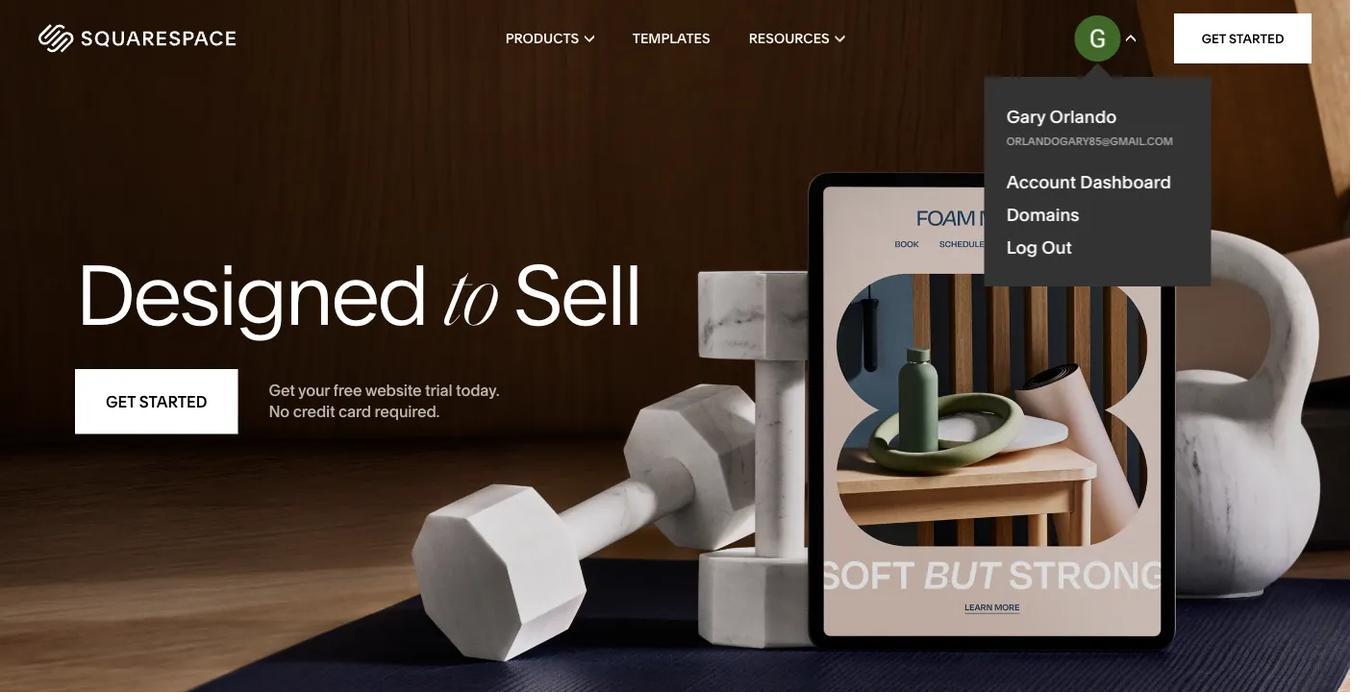 Task type: describe. For each thing, give the bounding box(es) containing it.
2 horizontal spatial get
[[1202, 31, 1226, 46]]

today.
[[456, 381, 499, 400]]

templates link
[[632, 0, 710, 77]]

card
[[339, 403, 371, 421]]

required.
[[375, 403, 440, 421]]

account dashboard link
[[1006, 171, 1189, 192]]

log out link
[[1006, 237, 1072, 258]]

orlandogary85@gmail.com
[[1006, 135, 1173, 148]]

0 horizontal spatial get started link
[[75, 369, 238, 434]]

no
[[269, 403, 290, 421]]

1 vertical spatial get started
[[106, 392, 207, 411]]

get your free website trial today. no credit card required.
[[269, 381, 499, 421]]

gary
[[1006, 106, 1046, 127]]

trial
[[425, 381, 452, 400]]

0 vertical spatial get started link
[[1174, 13, 1312, 63]]

squarespace logo link
[[38, 24, 293, 53]]

squarespace logo image
[[38, 24, 236, 53]]

account dashboard
[[1006, 171, 1171, 192]]

designed
[[75, 244, 427, 346]]

designed to sell
[[75, 244, 640, 346]]

out
[[1042, 237, 1072, 258]]

sell
[[513, 244, 640, 346]]

templates
[[632, 30, 710, 47]]

account
[[1006, 171, 1076, 192]]

get inside get your free website trial today. no credit card required.
[[269, 381, 295, 400]]



Task type: vqa. For each thing, say whether or not it's contained in the screenshot.
products
yes



Task type: locate. For each thing, give the bounding box(es) containing it.
0 horizontal spatial get
[[106, 392, 136, 411]]

your
[[298, 381, 330, 400]]

to
[[444, 263, 496, 346]]

resources button
[[749, 0, 845, 77]]

products button
[[505, 0, 594, 77]]

1 vertical spatial started
[[139, 392, 207, 411]]

get
[[1202, 31, 1226, 46], [269, 381, 295, 400], [106, 392, 136, 411]]

gary orlando orlandogary85@gmail.com
[[1006, 106, 1173, 148]]

1 vertical spatial get started link
[[75, 369, 238, 434]]

products
[[505, 30, 579, 47]]

0 horizontal spatial get started
[[106, 392, 207, 411]]

credit
[[293, 403, 335, 421]]

0 vertical spatial get started
[[1202, 31, 1284, 46]]

1 horizontal spatial started
[[1229, 31, 1284, 46]]

website
[[365, 381, 422, 400]]

1 horizontal spatial get started
[[1202, 31, 1284, 46]]

domains
[[1006, 204, 1079, 225]]

domains link
[[1006, 204, 1189, 225]]

free
[[333, 381, 362, 400]]

0 vertical spatial started
[[1229, 31, 1284, 46]]

log out
[[1006, 237, 1072, 258]]

started
[[1229, 31, 1284, 46], [139, 392, 207, 411]]

1 horizontal spatial get
[[269, 381, 295, 400]]

get started
[[1202, 31, 1284, 46], [106, 392, 207, 411]]

get started link
[[1174, 13, 1312, 63], [75, 369, 238, 434]]

resources
[[749, 30, 830, 47]]

orlando
[[1050, 106, 1117, 127]]

dashboard
[[1080, 171, 1171, 192]]

0 horizontal spatial started
[[139, 392, 207, 411]]

1 horizontal spatial get started link
[[1174, 13, 1312, 63]]

log
[[1006, 237, 1038, 258]]



